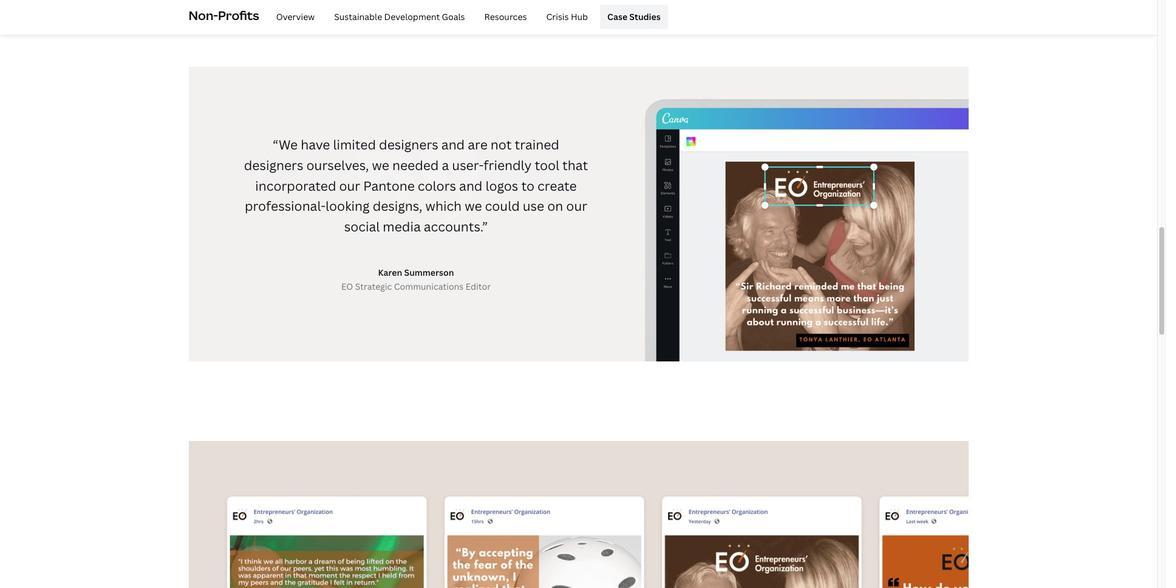 Task type: locate. For each thing, give the bounding box(es) containing it.
we up pantone
[[372, 157, 389, 174]]

1 vertical spatial designers
[[244, 157, 303, 174]]

we up accounts."
[[465, 198, 482, 215]]

which
[[426, 198, 462, 215]]

sustainable
[[334, 11, 382, 22]]

use
[[523, 198, 544, 215]]

looking
[[326, 198, 370, 215]]

sustainable development goals
[[334, 11, 465, 22]]

colors
[[418, 177, 456, 194]]

communications
[[394, 280, 464, 292]]

tool
[[535, 157, 560, 174]]

designs,
[[373, 198, 423, 215]]

and down user-
[[459, 177, 483, 194]]

on
[[547, 198, 563, 215]]

limited
[[333, 136, 376, 153]]

1 horizontal spatial our
[[566, 198, 587, 215]]

karen
[[378, 267, 402, 278]]

professional-
[[245, 198, 326, 215]]

non-
[[189, 7, 218, 24]]

designers up needed
[[379, 136, 438, 153]]

overview link
[[269, 5, 322, 29]]

editor
[[466, 280, 491, 292]]

overview
[[276, 11, 315, 22]]

1 vertical spatial and
[[459, 177, 483, 194]]

case studies
[[608, 11, 661, 22]]

friendly
[[484, 157, 532, 174]]

menu bar
[[264, 5, 668, 29]]

1 horizontal spatial designers
[[379, 136, 438, 153]]

0 horizontal spatial our
[[339, 177, 360, 194]]

"we
[[273, 136, 298, 153]]

that
[[563, 157, 588, 174]]

designers down "we
[[244, 157, 303, 174]]

to
[[521, 177, 535, 194]]

0 horizontal spatial we
[[372, 157, 389, 174]]

crisis hub link
[[539, 5, 595, 29]]

1 horizontal spatial we
[[465, 198, 482, 215]]

0 vertical spatial and
[[442, 136, 465, 153]]

case
[[608, 11, 628, 22]]

1 vertical spatial our
[[566, 198, 587, 215]]

our up looking
[[339, 177, 360, 194]]

incorporated
[[255, 177, 336, 194]]

0 vertical spatial designers
[[379, 136, 438, 153]]

case studies link
[[600, 5, 668, 29]]

social
[[344, 218, 380, 235]]

0 vertical spatial we
[[372, 157, 389, 174]]

and up a
[[442, 136, 465, 153]]

our right on
[[566, 198, 587, 215]]

designers
[[379, 136, 438, 153], [244, 157, 303, 174]]

1 vertical spatial we
[[465, 198, 482, 215]]

goals
[[442, 11, 465, 22]]

sustainable development goals link
[[327, 5, 472, 29]]

studies
[[630, 11, 661, 22]]

and
[[442, 136, 465, 153], [459, 177, 483, 194]]

0 vertical spatial our
[[339, 177, 360, 194]]

a
[[442, 157, 449, 174]]

resources link
[[477, 5, 534, 29]]

hub
[[571, 11, 588, 22]]

ourselves,
[[306, 157, 369, 174]]

our
[[339, 177, 360, 194], [566, 198, 587, 215]]

we
[[372, 157, 389, 174], [465, 198, 482, 215]]

logos
[[486, 177, 518, 194]]



Task type: vqa. For each thing, say whether or not it's contained in the screenshot.
your inside dropdown button
no



Task type: describe. For each thing, give the bounding box(es) containing it.
profits
[[218, 7, 259, 24]]

resources
[[485, 11, 527, 22]]

create
[[538, 177, 577, 194]]

crisis
[[546, 11, 569, 22]]

0 horizontal spatial designers
[[244, 157, 303, 174]]

pantone
[[363, 177, 415, 194]]

needed
[[392, 157, 439, 174]]

media
[[383, 218, 421, 235]]

crisis hub
[[546, 11, 588, 22]]

not
[[491, 136, 512, 153]]

accounts."
[[424, 218, 488, 235]]

could
[[485, 198, 520, 215]]

summerson
[[404, 267, 454, 278]]

karen summerson eo strategic communications editor
[[341, 267, 491, 292]]

development
[[384, 11, 440, 22]]

menu bar containing overview
[[264, 5, 668, 29]]

trained
[[515, 136, 559, 153]]

eo
[[341, 280, 353, 292]]

"we have limited designers and are not trained designers ourselves, we needed a user-friendly tool that incorporated our pantone colors and logos to create professional-looking designs, which we could use on our social media accounts."
[[244, 136, 588, 235]]

non-profits
[[189, 7, 259, 24]]

have
[[301, 136, 330, 153]]

are
[[468, 136, 488, 153]]

strategic
[[355, 280, 392, 292]]

user-
[[452, 157, 484, 174]]



